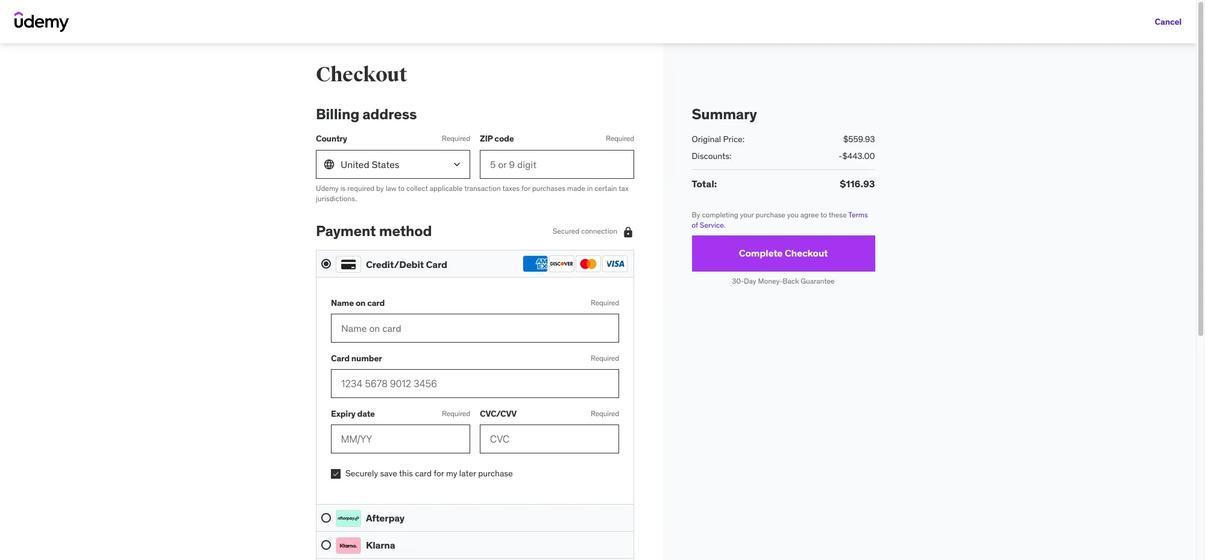 Task type: vqa. For each thing, say whether or not it's contained in the screenshot.
Country
yes



Task type: describe. For each thing, give the bounding box(es) containing it.
money-
[[758, 277, 783, 286]]

card image
[[336, 256, 361, 273]]

terms
[[849, 210, 868, 220]]

1 vertical spatial to
[[821, 210, 827, 220]]

5 or 9 digit text field
[[480, 150, 634, 179]]

jurisdictions.
[[316, 194, 357, 203]]

klarna image
[[336, 538, 361, 554]]

in
[[587, 184, 593, 193]]

required for card number
[[591, 354, 619, 363]]

price:
[[723, 134, 745, 145]]

purchase inside payment method element
[[478, 469, 513, 479]]

card number
[[331, 353, 382, 364]]

this
[[399, 469, 413, 479]]

small image
[[622, 226, 634, 238]]

on
[[356, 298, 365, 309]]

afterpay button
[[321, 510, 629, 527]]

your
[[740, 210, 754, 220]]

save
[[380, 469, 397, 479]]

summary
[[692, 105, 757, 124]]

by completing your purchase you agree to these
[[692, 210, 849, 220]]

later
[[459, 469, 476, 479]]

.
[[724, 221, 726, 230]]

checkout inside button
[[785, 247, 828, 259]]

applicable
[[430, 184, 463, 193]]

discover image
[[549, 256, 574, 273]]

udemy
[[316, 184, 339, 193]]

securely save this card for my later purchase
[[345, 469, 513, 479]]

law
[[386, 184, 396, 193]]

these
[[829, 210, 847, 220]]

of
[[692, 221, 698, 230]]

udemy is required by law to collect applicable transaction taxes for purchases made in certain tax jurisdictions.
[[316, 184, 629, 203]]

my
[[446, 469, 457, 479]]

billing
[[316, 105, 359, 124]]

payment method element
[[316, 222, 634, 561]]

back
[[783, 277, 799, 286]]

discounts:
[[692, 151, 732, 162]]

is
[[340, 184, 346, 193]]

billing address element
[[316, 105, 634, 204]]

you
[[788, 210, 799, 220]]

purchases
[[532, 184, 565, 193]]

udemy image
[[14, 11, 69, 32]]

30-day money-back guarantee
[[732, 277, 835, 286]]

required for cvc/cvv
[[591, 409, 619, 418]]

original price:
[[692, 134, 745, 145]]

original
[[692, 134, 721, 145]]

total:
[[692, 178, 717, 190]]

zip code
[[480, 133, 514, 144]]

guarantee
[[801, 277, 835, 286]]

method
[[379, 222, 432, 241]]

required for name on card
[[591, 298, 619, 307]]

name
[[331, 298, 354, 309]]

credit/debit card button
[[321, 256, 629, 273]]

1 horizontal spatial purchase
[[756, 210, 786, 220]]

amex image
[[523, 256, 548, 273]]

tax
[[619, 184, 629, 193]]

expiry
[[331, 409, 355, 419]]

visa image
[[602, 256, 628, 273]]

complete checkout button
[[692, 236, 875, 272]]

complete
[[739, 247, 783, 259]]

afterpay image
[[336, 510, 361, 527]]

billing address
[[316, 105, 417, 124]]

0 horizontal spatial card
[[331, 353, 350, 364]]



Task type: locate. For each thing, give the bounding box(es) containing it.
by
[[376, 184, 384, 193]]

card right credit/debit
[[426, 258, 447, 270]]

country
[[316, 133, 347, 144]]

-
[[839, 151, 843, 162]]

purchase left you
[[756, 210, 786, 220]]

$443.00
[[843, 151, 875, 162]]

required for country
[[442, 134, 470, 143]]

to inside udemy is required by law to collect applicable transaction taxes for purchases made in certain tax jurisdictions.
[[398, 184, 405, 193]]

terms of service link
[[692, 210, 868, 230]]

agree
[[801, 210, 819, 220]]

connection
[[581, 227, 617, 236]]

checkout up the guarantee on the right of the page
[[785, 247, 828, 259]]

complete checkout
[[739, 247, 828, 259]]

for
[[521, 184, 530, 193], [434, 469, 444, 479]]

credit/debit card
[[366, 258, 447, 270]]

card right on
[[367, 298, 385, 309]]

card
[[367, 298, 385, 309], [415, 469, 432, 479]]

1 vertical spatial checkout
[[785, 247, 828, 259]]

transaction
[[464, 184, 501, 193]]

address
[[362, 105, 417, 124]]

terms of service
[[692, 210, 868, 230]]

1 horizontal spatial checkout
[[785, 247, 828, 259]]

cancel button
[[1155, 10, 1182, 34]]

secured
[[553, 227, 580, 236]]

secured connection
[[553, 227, 617, 236]]

required
[[347, 184, 374, 193]]

required for zip code
[[606, 134, 634, 143]]

purchase right later
[[478, 469, 513, 479]]

number
[[351, 353, 382, 364]]

card inside dropdown button
[[426, 258, 447, 270]]

$559.93
[[843, 134, 875, 145]]

required
[[442, 134, 470, 143], [606, 134, 634, 143], [591, 298, 619, 307], [591, 354, 619, 363], [442, 409, 470, 418], [591, 409, 619, 418]]

zip
[[480, 133, 493, 144]]

to right law on the top of the page
[[398, 184, 405, 193]]

certain
[[595, 184, 617, 193]]

checkout up billing address
[[316, 62, 407, 87]]

code
[[495, 133, 514, 144]]

made
[[567, 184, 585, 193]]

expiry date
[[331, 409, 375, 419]]

0 vertical spatial checkout
[[316, 62, 407, 87]]

afterpay
[[366, 513, 405, 525]]

klarna
[[366, 540, 395, 552]]

required for expiry date
[[442, 409, 470, 418]]

payment
[[316, 222, 376, 241]]

name on card
[[331, 298, 385, 309]]

to
[[398, 184, 405, 193], [821, 210, 827, 220]]

service
[[700, 221, 724, 230]]

for inside udemy is required by law to collect applicable transaction taxes for purchases made in certain tax jurisdictions.
[[521, 184, 530, 193]]

day
[[744, 277, 757, 286]]

0 horizontal spatial to
[[398, 184, 405, 193]]

checkout
[[316, 62, 407, 87], [785, 247, 828, 259]]

0 vertical spatial card
[[426, 258, 447, 270]]

1 vertical spatial for
[[434, 469, 444, 479]]

klarna button
[[321, 537, 629, 554]]

payment method
[[316, 222, 432, 241]]

Name on card text field
[[331, 314, 619, 343]]

mastercard image
[[576, 256, 601, 273]]

0 vertical spatial for
[[521, 184, 530, 193]]

date
[[357, 409, 375, 419]]

0 vertical spatial to
[[398, 184, 405, 193]]

credit/debit
[[366, 258, 424, 270]]

0 horizontal spatial purchase
[[478, 469, 513, 479]]

securely
[[345, 469, 378, 479]]

1 vertical spatial card
[[415, 469, 432, 479]]

completing
[[702, 210, 739, 220]]

card right this
[[415, 469, 432, 479]]

by
[[692, 210, 700, 220]]

purchase
[[756, 210, 786, 220], [478, 469, 513, 479]]

to left these
[[821, 210, 827, 220]]

card
[[426, 258, 447, 270], [331, 353, 350, 364]]

xsmall image
[[331, 470, 341, 479]]

30-
[[732, 277, 744, 286]]

0 horizontal spatial checkout
[[316, 62, 407, 87]]

for inside payment method element
[[434, 469, 444, 479]]

taxes
[[502, 184, 520, 193]]

for left my
[[434, 469, 444, 479]]

0 horizontal spatial for
[[434, 469, 444, 479]]

$116.93
[[840, 178, 875, 190]]

0 vertical spatial card
[[367, 298, 385, 309]]

cvc/cvv
[[480, 409, 517, 419]]

0 vertical spatial purchase
[[756, 210, 786, 220]]

for right taxes
[[521, 184, 530, 193]]

1 vertical spatial purchase
[[478, 469, 513, 479]]

1 horizontal spatial for
[[521, 184, 530, 193]]

summary element
[[692, 105, 875, 191]]

1 vertical spatial card
[[331, 353, 350, 364]]

1 horizontal spatial card
[[415, 469, 432, 479]]

cancel
[[1155, 16, 1182, 27]]

card left number
[[331, 353, 350, 364]]

1 horizontal spatial to
[[821, 210, 827, 220]]

1 horizontal spatial card
[[426, 258, 447, 270]]

collect
[[406, 184, 428, 193]]

- $443.00
[[839, 151, 875, 162]]

0 horizontal spatial card
[[367, 298, 385, 309]]



